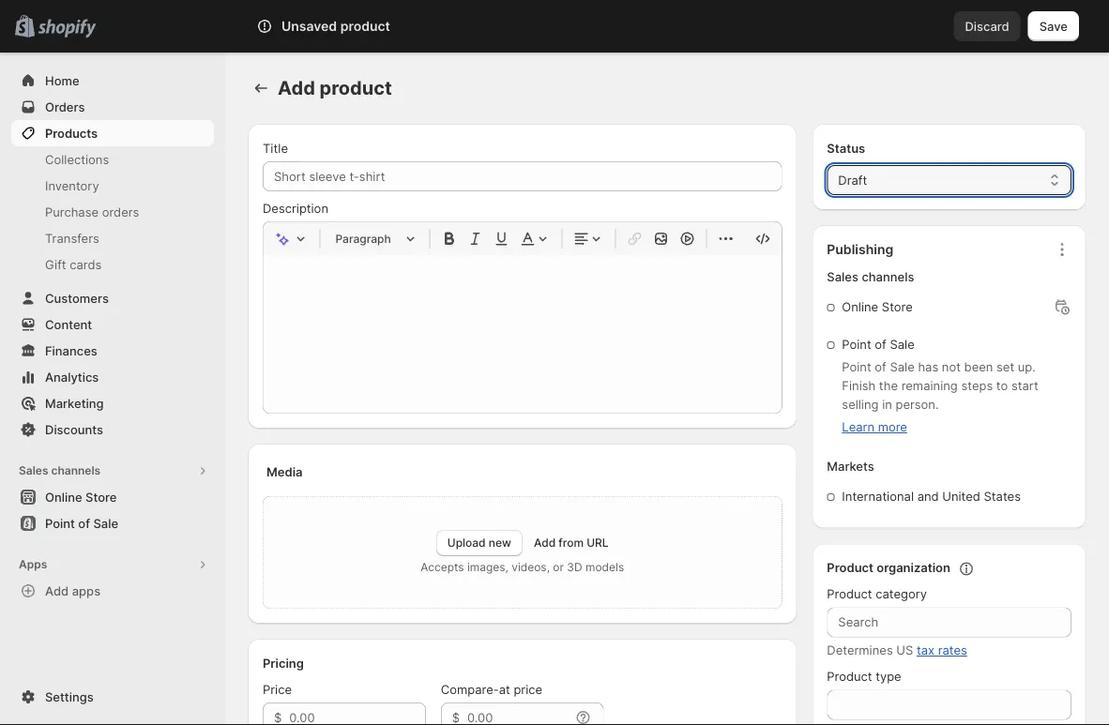 Task type: vqa. For each thing, say whether or not it's contained in the screenshot.
Point Of Sale within the "link"
yes



Task type: describe. For each thing, give the bounding box(es) containing it.
point of sale inside point of sale link
[[45, 516, 118, 531]]

add for add product
[[278, 77, 315, 100]]

sale inside point of sale has not been set up. finish the remaining steps to start selling in person. learn more
[[891, 360, 915, 375]]

point inside button
[[45, 516, 75, 531]]

discard button
[[954, 11, 1021, 41]]

at
[[499, 683, 511, 697]]

international and united states
[[843, 490, 1022, 504]]

the
[[880, 379, 899, 393]]

learn
[[843, 420, 875, 435]]

online store button
[[0, 485, 225, 511]]

type
[[876, 670, 902, 684]]

Product category text field
[[828, 608, 1072, 638]]

to
[[997, 379, 1009, 393]]

upload new
[[448, 537, 512, 550]]

set
[[997, 360, 1015, 375]]

price
[[263, 683, 292, 697]]

discard
[[966, 19, 1010, 33]]

apps
[[19, 558, 47, 572]]

point of sale link
[[11, 511, 214, 537]]

discounts link
[[11, 417, 214, 443]]

united
[[943, 490, 981, 504]]

shopify image
[[38, 19, 96, 38]]

sales channels inside 'button'
[[19, 464, 101, 478]]

point inside point of sale has not been set up. finish the remaining steps to start selling in person. learn more
[[843, 360, 872, 375]]

product type
[[828, 670, 902, 684]]

been
[[965, 360, 994, 375]]

organization
[[877, 561, 951, 576]]

tax rates link
[[917, 644, 968, 658]]

marketing
[[45, 396, 104, 411]]

gift cards
[[45, 257, 102, 272]]

paragraph
[[336, 232, 391, 246]]

images,
[[467, 561, 509, 575]]

product for unsaved product
[[341, 18, 391, 34]]

publishing
[[828, 242, 894, 258]]

product category
[[828, 587, 928, 602]]

media
[[267, 465, 303, 479]]

inventory link
[[11, 173, 214, 199]]

add from url button
[[534, 537, 609, 550]]

models
[[586, 561, 625, 575]]

product for product organization
[[828, 561, 874, 576]]

cards
[[70, 257, 102, 272]]

point of sale has not been set up. finish the remaining steps to start selling in person. learn more
[[843, 360, 1039, 435]]

rates
[[939, 644, 968, 658]]

selling
[[843, 398, 879, 412]]

0 vertical spatial of
[[875, 338, 887, 352]]

accepts
[[421, 561, 464, 575]]

content
[[45, 317, 92, 332]]

home
[[45, 73, 79, 88]]

add apps button
[[11, 578, 214, 605]]

and
[[918, 490, 940, 504]]

title
[[263, 141, 288, 155]]

3d
[[567, 561, 583, 575]]

Compare-at price text field
[[468, 703, 570, 726]]

videos,
[[512, 561, 550, 575]]

0 vertical spatial point
[[843, 338, 872, 352]]

orders
[[102, 205, 139, 219]]

gift
[[45, 257, 66, 272]]

online store link
[[11, 485, 214, 511]]

orders
[[45, 100, 85, 114]]

orders link
[[11, 94, 214, 120]]

of inside point of sale link
[[78, 516, 90, 531]]

products
[[45, 126, 98, 140]]

person.
[[896, 398, 939, 412]]

finances link
[[11, 338, 214, 364]]

not
[[943, 360, 961, 375]]

of inside point of sale has not been set up. finish the remaining steps to start selling in person. learn more
[[875, 360, 887, 375]]

accepts images, videos, or 3d models
[[421, 561, 625, 575]]

online store inside button
[[45, 490, 117, 505]]

determines
[[828, 644, 894, 658]]

product for product category
[[828, 587, 873, 602]]

add for add from url
[[534, 537, 556, 550]]

remaining
[[902, 379, 958, 393]]

purchase
[[45, 205, 99, 219]]

1 horizontal spatial point of sale
[[843, 338, 915, 352]]

upload
[[448, 537, 486, 550]]

paragraph button
[[328, 228, 422, 250]]

Product type text field
[[828, 691, 1072, 721]]

sale inside button
[[93, 516, 118, 531]]

collections
[[45, 152, 109, 167]]

compare-at price
[[441, 683, 543, 697]]

0 vertical spatial store
[[882, 300, 913, 315]]



Task type: locate. For each thing, give the bounding box(es) containing it.
1 $ from the left
[[274, 711, 282, 725]]

product down determines
[[828, 670, 873, 684]]

1 horizontal spatial $
[[452, 711, 460, 725]]

save button
[[1029, 11, 1080, 41]]

1 horizontal spatial sales
[[828, 270, 859, 285]]

$ down the compare-
[[452, 711, 460, 725]]

add left the from
[[534, 537, 556, 550]]

us
[[897, 644, 914, 658]]

draft
[[839, 173, 868, 187]]

2 vertical spatial product
[[828, 670, 873, 684]]

or
[[553, 561, 564, 575]]

status
[[828, 141, 866, 155]]

1 vertical spatial sales channels
[[19, 464, 101, 478]]

new
[[489, 537, 512, 550]]

url
[[587, 537, 609, 550]]

product down the unsaved product
[[320, 77, 392, 100]]

add for add apps
[[45, 584, 69, 599]]

Price text field
[[289, 703, 426, 726]]

analytics
[[45, 370, 99, 385]]

start
[[1012, 379, 1039, 393]]

gift cards link
[[11, 252, 214, 278]]

product for product type
[[828, 670, 873, 684]]

1 horizontal spatial store
[[882, 300, 913, 315]]

0 horizontal spatial online
[[45, 490, 82, 505]]

online down sales channels 'button'
[[45, 490, 82, 505]]

category
[[876, 587, 928, 602]]

sales channels button
[[11, 458, 214, 485]]

2 horizontal spatial add
[[534, 537, 556, 550]]

online inside button
[[45, 490, 82, 505]]

0 vertical spatial sales
[[828, 270, 859, 285]]

3 product from the top
[[828, 670, 873, 684]]

store down publishing
[[882, 300, 913, 315]]

$
[[274, 711, 282, 725], [452, 711, 460, 725]]

of
[[875, 338, 887, 352], [875, 360, 887, 375], [78, 516, 90, 531]]

online down publishing
[[843, 300, 879, 315]]

$ down price
[[274, 711, 282, 725]]

2 vertical spatial point
[[45, 516, 75, 531]]

2 vertical spatial of
[[78, 516, 90, 531]]

apps button
[[11, 552, 214, 578]]

product up product category
[[828, 561, 874, 576]]

0 vertical spatial sale
[[891, 338, 915, 352]]

1 vertical spatial product
[[320, 77, 392, 100]]

compare-
[[441, 683, 499, 697]]

2 vertical spatial add
[[45, 584, 69, 599]]

channels down 'discounts'
[[51, 464, 101, 478]]

1 vertical spatial of
[[875, 360, 887, 375]]

0 vertical spatial product
[[828, 561, 874, 576]]

collections link
[[11, 146, 214, 173]]

sales down 'discounts'
[[19, 464, 48, 478]]

1 vertical spatial store
[[86, 490, 117, 505]]

add from url
[[534, 537, 609, 550]]

price
[[514, 683, 543, 697]]

0 vertical spatial product
[[341, 18, 391, 34]]

0 vertical spatial channels
[[862, 270, 915, 285]]

0 horizontal spatial point of sale
[[45, 516, 118, 531]]

purchase orders link
[[11, 199, 214, 225]]

unsaved
[[282, 18, 337, 34]]

0 vertical spatial point of sale
[[843, 338, 915, 352]]

sale
[[891, 338, 915, 352], [891, 360, 915, 375], [93, 516, 118, 531]]

0 horizontal spatial online store
[[45, 490, 117, 505]]

states
[[985, 490, 1022, 504]]

1 horizontal spatial online
[[843, 300, 879, 315]]

purchase orders
[[45, 205, 139, 219]]

products link
[[11, 120, 214, 146]]

1 vertical spatial point
[[843, 360, 872, 375]]

add down unsaved
[[278, 77, 315, 100]]

up.
[[1019, 360, 1036, 375]]

0 vertical spatial sales channels
[[828, 270, 915, 285]]

settings
[[45, 690, 94, 705]]

analytics link
[[11, 364, 214, 391]]

markets
[[828, 460, 875, 474]]

0 horizontal spatial $
[[274, 711, 282, 725]]

inventory
[[45, 178, 99, 193]]

finances
[[45, 344, 97, 358]]

sales
[[828, 270, 859, 285], [19, 464, 48, 478]]

point of sale up the
[[843, 338, 915, 352]]

0 vertical spatial add
[[278, 77, 315, 100]]

1 horizontal spatial channels
[[862, 270, 915, 285]]

store inside button
[[86, 490, 117, 505]]

pricing
[[263, 656, 304, 671]]

marketing link
[[11, 391, 214, 417]]

1 vertical spatial online
[[45, 490, 82, 505]]

online
[[843, 300, 879, 315], [45, 490, 82, 505]]

1 horizontal spatial online store
[[843, 300, 913, 315]]

1 horizontal spatial sales channels
[[828, 270, 915, 285]]

channels
[[862, 270, 915, 285], [51, 464, 101, 478]]

1 vertical spatial online store
[[45, 490, 117, 505]]

customers
[[45, 291, 109, 306]]

point of sale
[[843, 338, 915, 352], [45, 516, 118, 531]]

add inside button
[[45, 584, 69, 599]]

unsaved product
[[282, 18, 391, 34]]

online store
[[843, 300, 913, 315], [45, 490, 117, 505]]

1 product from the top
[[828, 561, 874, 576]]

description
[[263, 201, 329, 215]]

add left apps
[[45, 584, 69, 599]]

0 horizontal spatial sales channels
[[19, 464, 101, 478]]

product down product organization
[[828, 587, 873, 602]]

in
[[883, 398, 893, 412]]

tax
[[917, 644, 935, 658]]

search button
[[283, 11, 827, 41]]

sales channels down publishing
[[828, 270, 915, 285]]

add product
[[278, 77, 392, 100]]

settings link
[[11, 684, 214, 711]]

channels inside sales channels 'button'
[[51, 464, 101, 478]]

has
[[919, 360, 939, 375]]

from
[[559, 537, 584, 550]]

1 vertical spatial add
[[534, 537, 556, 550]]

Title text field
[[263, 162, 782, 192]]

steps
[[962, 379, 994, 393]]

transfers link
[[11, 225, 214, 252]]

learn more link
[[843, 420, 908, 435]]

0 vertical spatial online store
[[843, 300, 913, 315]]

$ for price
[[274, 711, 282, 725]]

1 vertical spatial sale
[[891, 360, 915, 375]]

1 vertical spatial point of sale
[[45, 516, 118, 531]]

store down sales channels 'button'
[[86, 490, 117, 505]]

channels down publishing
[[862, 270, 915, 285]]

transfers
[[45, 231, 99, 246]]

0 vertical spatial online
[[843, 300, 879, 315]]

0 horizontal spatial sales
[[19, 464, 48, 478]]

sales inside 'button'
[[19, 464, 48, 478]]

international
[[843, 490, 915, 504]]

content link
[[11, 312, 214, 338]]

point of sale down online store link
[[45, 516, 118, 531]]

$ for compare-at price
[[452, 711, 460, 725]]

0 horizontal spatial add
[[45, 584, 69, 599]]

sales down publishing
[[828, 270, 859, 285]]

1 vertical spatial product
[[828, 587, 873, 602]]

add apps
[[45, 584, 101, 599]]

0 horizontal spatial store
[[86, 490, 117, 505]]

2 $ from the left
[[452, 711, 460, 725]]

point
[[843, 338, 872, 352], [843, 360, 872, 375], [45, 516, 75, 531]]

sales channels down 'discounts'
[[19, 464, 101, 478]]

more
[[879, 420, 908, 435]]

product right unsaved
[[341, 18, 391, 34]]

online store down publishing
[[843, 300, 913, 315]]

add
[[278, 77, 315, 100], [534, 537, 556, 550], [45, 584, 69, 599]]

1 vertical spatial channels
[[51, 464, 101, 478]]

apps
[[72, 584, 101, 599]]

customers link
[[11, 285, 214, 312]]

1 horizontal spatial add
[[278, 77, 315, 100]]

0 horizontal spatial channels
[[51, 464, 101, 478]]

home link
[[11, 68, 214, 94]]

online store down sales channels 'button'
[[45, 490, 117, 505]]

2 product from the top
[[828, 587, 873, 602]]

product for add product
[[320, 77, 392, 100]]

1 vertical spatial sales
[[19, 464, 48, 478]]

determines us tax rates
[[828, 644, 968, 658]]

2 vertical spatial sale
[[93, 516, 118, 531]]



